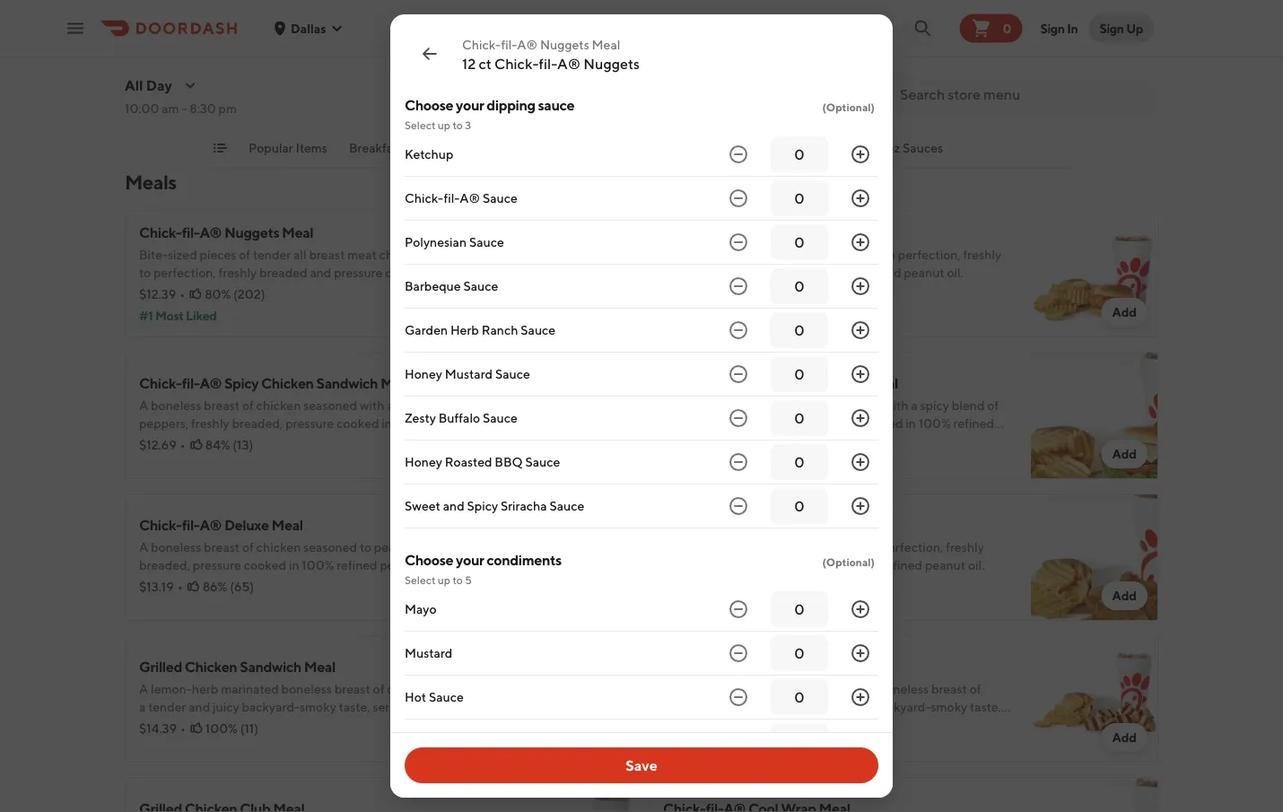Task type: locate. For each thing, give the bounding box(es) containing it.
seasoned inside chick-fil-a® spicy chicken sandwich meal a boneless breast of chicken seasoned with a spicy blend of peppers, freshly breaded, pressure cooked in 100% refined peanut oil and served on a toasted, buttered bun with dill pickle chips. also available on a multigrain bun.
[[303, 398, 357, 413]]

1 vertical spatial breaded
[[663, 558, 711, 573]]

greek yogurt parfait creamy, organic vanilla bean greek yogurt with fresh berries and your choice of toppings. $6.49
[[139, 14, 479, 92]]

current quantity is 0 number field for mayo
[[782, 600, 818, 619]]

meals up chick-fil-a® sauce
[[425, 140, 458, 155]]

Item Search search field
[[900, 84, 1144, 104]]

0 horizontal spatial bite-
[[139, 247, 168, 262]]

• for chick-fil-a® deluxe meal
[[178, 579, 183, 594]]

sign left up
[[1100, 21, 1124, 35]]

bun
[[391, 434, 413, 449], [200, 718, 222, 732]]

count, down meat
[[326, 283, 362, 298]]

bite- inside chick-fil-a® nuggets meal bite-sized pieces of tender all breast meat chicken, seasoned to perfection, freshly breaded and pressure cooked in 100% refined peanut oil. available in 8-count, 12-count, or 30-count entrées with choice of dipping sauce.
[[139, 247, 168, 262]]

taste,
[[339, 700, 370, 714]]

chick- inside chick-fil-a® spicy chicken sandwich meal a boneless breast of chicken seasoned with a spicy blend of peppers, freshly breaded, pressure cooked in 100% refined peanut oil and served on a toasted, buttered bun with dill pickle chips. also available on a multigrain bun.
[[139, 375, 182, 392]]

1 horizontal spatial marinated
[[818, 682, 876, 696]]

0 vertical spatial chicken,
[[379, 247, 427, 262]]

day
[[146, 77, 172, 94]]

spicy
[[396, 398, 425, 413]]

chick-fil-a® spicy chicken sandwich meal image
[[507, 352, 635, 479]]

(optional) inside choose your dipping sauce group
[[823, 101, 875, 113]]

oil. inside chick-fil-a® nuggets meal bite-sized pieces of tender all breast meat chicken, seasoned to perfection, freshly breaded and pressure cooked in 100% refined peanut oil. available in 8-count, 12-count, or 30-count entrées with choice of dipping sauce.
[[226, 283, 242, 298]]

herb
[[192, 682, 218, 696]]

12 current quantity is 0 number field from the top
[[782, 688, 818, 707]]

1 vertical spatial perfection,
[[153, 265, 216, 280]]

8oz sauces
[[880, 140, 943, 155]]

and inside grilled nuggets meal bite-sized pieces of freshly marinated boneless breast of chicken, grilled for a tender and juicy backyard-smoky taste. available in 8-count or 12-count entrées with choice of dipping sauce.
[[820, 700, 842, 714]]

2 vertical spatial dipping
[[663, 736, 707, 750]]

2 smoky from the left
[[931, 700, 968, 714]]

chopped
[[844, 37, 895, 52]]

0 horizontal spatial sized
[[168, 247, 197, 262]]

0 horizontal spatial backyard-
[[242, 700, 300, 714]]

in inside chick-fil-a® sandwich meal a boneless breast of chicken seasoned to perfection, freshly breaded, pressure cooked in 100% refined peanut oil. 83% (109) #3 most liked
[[813, 265, 823, 280]]

2 horizontal spatial dipping
[[663, 736, 707, 750]]

$12.69 •
[[139, 438, 186, 452]]

deluxe for sandwich
[[820, 375, 864, 392]]

nuggets
[[540, 37, 589, 52], [584, 55, 640, 72], [224, 224, 279, 241], [709, 658, 764, 675]]

up
[[438, 118, 451, 131], [438, 574, 451, 586]]

1 increase quantity by 1 image from the top
[[850, 276, 872, 297]]

for
[[476, 682, 492, 696], [752, 700, 768, 714]]

increase quantity by 1 image for herb
[[850, 320, 872, 341]]

pressure up 83% in the right top of the page
[[717, 265, 766, 280]]

0 horizontal spatial most
[[155, 308, 184, 323]]

2 vertical spatial oil.
[[968, 558, 985, 573]]

12-
[[365, 283, 382, 298], [795, 718, 812, 732]]

0 vertical spatial perfection,
[[898, 247, 961, 262]]

0 vertical spatial choice
[[191, 55, 229, 70]]

fruit cup a nutritious fruit mix made with chopped pieces of red and green apples, mandarin orange segments, fresh strawberry slices, and blueberries, served chilled. prepared fresh daily.
[[663, 14, 994, 88]]

current quantity is 0 number field for honey mustard sauce
[[782, 364, 818, 384]]

0 horizontal spatial juicy
[[213, 700, 239, 714]]

chicken up toasted,
[[256, 398, 301, 413]]

1 increase quantity by 1 image from the top
[[850, 144, 872, 165]]

0 horizontal spatial tender
[[148, 700, 186, 714]]

cooked
[[385, 265, 428, 280], [768, 265, 811, 280], [337, 416, 379, 431], [789, 558, 832, 573]]

grilled nuggets meal bite-sized pieces of freshly marinated boneless breast of chicken, grilled for a tender and juicy backyard-smoky taste. available in 8-count or 12-count entrées with choice of dipping sauce.
[[663, 658, 1002, 750]]

chick-n-strips® meal image
[[1031, 494, 1159, 621]]

multigrain
[[318, 452, 376, 467], [139, 718, 197, 732]]

5 decrease quantity by 1 image from the top
[[728, 495, 749, 517]]

chicken up toasted,
[[261, 375, 314, 392]]

grilled chicken club meal image
[[507, 777, 635, 812]]

breaded, up (13)
[[232, 416, 283, 431]]

dipping inside chick-fil-a® nuggets meal bite-sized pieces of tender all breast meat chicken, seasoned to perfection, freshly breaded and pressure cooked in 100% refined peanut oil. available in 8-count, 12-count, or 30-count entrées with choice of dipping sauce.
[[267, 301, 310, 316]]

fil- for chick-fil-a® nuggets meal bite-sized pieces of tender all breast meat chicken, seasoned to perfection, freshly breaded and pressure cooked in 100% refined peanut oil. available in 8-count, 12-count, or 30-count entrées with choice of dipping sauce.
[[182, 224, 200, 241]]

5 current quantity is 0 number field from the top
[[782, 320, 818, 340]]

to inside 'choose your condiments select up to 5'
[[453, 574, 463, 586]]

fil- for chick-fil-a® sauce
[[444, 191, 460, 206]]

and inside chick-n-strips® meal boneless chicken tenders seasoned to perfection, freshly breaded and pressure cooked in 100% refined peanut oil.
[[714, 558, 735, 573]]

chick- inside chick-n-strips® meal boneless chicken tenders seasoned to perfection, freshly breaded and pressure cooked in 100% refined peanut oil.
[[663, 517, 706, 534]]

pressure down the tenders
[[738, 558, 787, 573]]

83%
[[729, 287, 753, 302]]

cooked inside chick-fil-a® sandwich meal a boneless breast of chicken seasoned to perfection, freshly breaded, pressure cooked in 100% refined peanut oil. 83% (109) #3 most liked
[[768, 265, 811, 280]]

sauce. down leaf
[[287, 736, 323, 750]]

2 increase quantity by 1 image from the top
[[850, 188, 872, 209]]

2 vertical spatial pieces
[[724, 682, 761, 696]]

0 vertical spatial bbq
[[495, 455, 523, 469]]

7 current quantity is 0 number field from the top
[[782, 408, 818, 428]]

bun up bun.
[[391, 434, 413, 449]]

up left 3
[[438, 118, 451, 131]]

2 backyard- from the left
[[873, 700, 931, 714]]

choice inside grilled nuggets meal bite-sized pieces of freshly marinated boneless breast of chicken, grilled for a tender and juicy backyard-smoky taste. available in 8-count or 12-count entrées with choice of dipping sauce.
[[921, 718, 959, 732]]

roasted down "herb"
[[207, 736, 254, 750]]

on up available
[[263, 434, 278, 449]]

0 vertical spatial 8-
[[313, 283, 326, 298]]

honey for honey mustard sauce
[[405, 367, 442, 381]]

2 vertical spatial chicken
[[717, 540, 762, 555]]

2 juicy from the left
[[844, 700, 871, 714]]

2 horizontal spatial spicy
[[663, 375, 698, 392]]

select up mayo
[[405, 574, 436, 586]]

sauce right sriracha
[[550, 499, 585, 513]]

cooked up buttered
[[337, 416, 379, 431]]

2 (optional) from the top
[[823, 556, 875, 568]]

1 choose from the top
[[405, 96, 453, 114]]

spicy chicken sandwich deluxe meal image
[[1031, 352, 1159, 479]]

0 horizontal spatial chicken
[[185, 658, 237, 675]]

0 vertical spatial bite-
[[139, 247, 168, 262]]

1 horizontal spatial for
[[752, 700, 768, 714]]

decrease quantity by 1 image for mayo
[[728, 599, 749, 620]]

8 current quantity is 0 number field from the top
[[782, 452, 818, 472]]

pressure up toasted,
[[286, 416, 334, 431]]

0 vertical spatial 12-
[[365, 283, 382, 298]]

0 horizontal spatial liked
[[186, 308, 217, 323]]

1 vertical spatial mustard
[[405, 646, 453, 661]]

on inside grilled chicken sandwich meal a lemon-herb marinated boneless breast of chicken, grilled for a tender and juicy backyard-smoky taste, served on a toasted multigrain bun with green leaf lettuce and tomato. pairs well with honey roasted bbq sauce.
[[414, 700, 428, 714]]

2 horizontal spatial tender
[[780, 700, 818, 714]]

mustard up blend at left
[[445, 367, 493, 381]]

on down toasted,
[[292, 452, 307, 467]]

1 vertical spatial pieces
[[200, 247, 236, 262]]

multigrain down buttered
[[318, 452, 376, 467]]

1 vertical spatial bite-
[[663, 682, 692, 696]]

a left lemon-
[[139, 682, 148, 696]]

chicken, up $13.49
[[663, 700, 711, 714]]

choose inside choose your dipping sauce select up to 3
[[405, 96, 453, 114]]

pm
[[219, 101, 237, 116]]

refined inside chick-n-strips® meal boneless chicken tenders seasoned to perfection, freshly breaded and pressure cooked in 100% refined peanut oil.
[[882, 558, 923, 573]]

sized inside chick-fil-a® nuggets meal bite-sized pieces of tender all breast meat chicken, seasoned to perfection, freshly breaded and pressure cooked in 100% refined peanut oil. available in 8-count, 12-count, or 30-count entrées with choice of dipping sauce.
[[168, 247, 197, 262]]

served up also
[[222, 434, 261, 449]]

1 vertical spatial breaded,
[[232, 416, 283, 431]]

2 vertical spatial perfection,
[[881, 540, 944, 555]]

1 horizontal spatial or
[[780, 718, 792, 732]]

am
[[162, 101, 179, 116]]

1 vertical spatial your
[[456, 96, 484, 114]]

spicy chicken sandwich deluxe meal
[[663, 375, 898, 392]]

0 vertical spatial your
[[163, 55, 189, 70]]

chicken inside grilled chicken sandwich meal a lemon-herb marinated boneless breast of chicken, grilled for a tender and juicy backyard-smoky taste, served on a toasted multigrain bun with green leaf lettuce and tomato. pairs well with honey roasted bbq sauce.
[[185, 658, 237, 675]]

your up 3
[[456, 96, 484, 114]]

chick-fil-a® cool wrap meal image
[[1031, 777, 1159, 812]]

1 grilled from the left
[[139, 658, 182, 675]]

strawberry
[[932, 55, 993, 70]]

dipping inside grilled nuggets meal bite-sized pieces of freshly marinated boneless breast of chicken, grilled for a tender and juicy backyard-smoky taste. available in 8-count or 12-count entrées with choice of dipping sauce.
[[663, 736, 707, 750]]

1 sign from the left
[[1041, 21, 1065, 35]]

increase quantity by 1 image
[[850, 144, 872, 165], [850, 188, 872, 209], [850, 232, 872, 253], [850, 320, 872, 341], [850, 364, 872, 385], [850, 407, 872, 429], [850, 451, 872, 473], [850, 495, 872, 517], [850, 643, 872, 664], [850, 731, 872, 752]]

barbeque
[[405, 279, 461, 293]]

chicken, inside grilled chicken sandwich meal a lemon-herb marinated boneless breast of chicken, grilled for a tender and juicy backyard-smoky taste, served on a toasted multigrain bun with green leaf lettuce and tomato. pairs well with honey roasted bbq sauce.
[[387, 682, 435, 696]]

decrease quantity by 1 image for ketchup
[[728, 144, 749, 165]]

1 horizontal spatial oil.
[[947, 265, 964, 280]]

sauce down chick-fil-a® sauce
[[469, 235, 504, 250]]

7 increase quantity by 1 image from the top
[[850, 451, 872, 473]]

1 backyard- from the left
[[242, 700, 300, 714]]

1 current quantity is 0 number field from the top
[[782, 145, 818, 164]]

5 increase quantity by 1 image from the top
[[850, 364, 872, 385]]

select inside choose your dipping sauce select up to 3
[[405, 118, 436, 131]]

or inside grilled nuggets meal bite-sized pieces of freshly marinated boneless breast of chicken, grilled for a tender and juicy backyard-smoky taste. available in 8-count or 12-count entrées with choice of dipping sauce.
[[780, 718, 792, 732]]

4 decrease quantity by 1 image from the top
[[728, 407, 749, 429]]

pieces
[[897, 37, 934, 52], [200, 247, 236, 262], [724, 682, 761, 696]]

fruit cup image
[[1031, 0, 1159, 118]]

chicken for spicy chicken sandwich deluxe meal
[[700, 375, 753, 392]]

0 horizontal spatial sign
[[1041, 21, 1065, 35]]

1 horizontal spatial deluxe
[[820, 375, 864, 392]]

your inside choose your dipping sauce select up to 3
[[456, 96, 484, 114]]

6 increase quantity by 1 image from the top
[[850, 407, 872, 429]]

sandwich inside chick-fil-a® sandwich meal a boneless breast of chicken seasoned to perfection, freshly breaded, pressure cooked in 100% refined peanut oil. 83% (109) #3 most liked
[[748, 224, 810, 241]]

sandwich inside grilled chicken sandwich meal a lemon-herb marinated boneless breast of chicken, grilled for a tender and juicy backyard-smoky taste, served on a toasted multigrain bun with green leaf lettuce and tomato. pairs well with honey roasted bbq sauce.
[[240, 658, 302, 675]]

1 vertical spatial increase quantity by 1 image
[[850, 599, 872, 620]]

2 decrease quantity by 1 image from the top
[[728, 232, 749, 253]]

4 increase quantity by 1 image from the top
[[850, 320, 872, 341]]

0 horizontal spatial smoky
[[300, 700, 336, 714]]

2 horizontal spatial fresh
[[934, 73, 963, 88]]

grilled up lemon-
[[139, 658, 182, 675]]

decrease quantity by 1 image
[[728, 188, 749, 209], [728, 232, 749, 253], [728, 320, 749, 341], [728, 407, 749, 429], [728, 495, 749, 517], [728, 599, 749, 620], [728, 643, 749, 664], [728, 731, 749, 752]]

0 horizontal spatial or
[[421, 283, 433, 298]]

mustard up hot sauce
[[405, 646, 453, 661]]

2 increase quantity by 1 image from the top
[[850, 599, 872, 620]]

liked down 80% at top
[[186, 308, 217, 323]]

chick- up $12.39 • on the left top of the page
[[139, 224, 182, 241]]

$12.39
[[139, 287, 176, 302]]

1 vertical spatial or
[[780, 718, 792, 732]]

sign in
[[1041, 21, 1078, 35]]

1 vertical spatial choose
[[405, 552, 453, 569]]

1 decrease quantity by 1 image from the top
[[728, 144, 749, 165]]

2 select from the top
[[405, 574, 436, 586]]

a® inside choose your dipping sauce group
[[460, 191, 480, 206]]

Current quantity is 0 number field
[[782, 145, 818, 164], [782, 188, 818, 208], [782, 232, 818, 252], [782, 276, 818, 296], [782, 320, 818, 340], [782, 364, 818, 384], [782, 408, 818, 428], [782, 452, 818, 472], [782, 496, 818, 516], [782, 600, 818, 619], [782, 644, 818, 663], [782, 688, 818, 707], [782, 731, 818, 751]]

increase quantity by 1 image for mustard
[[850, 364, 872, 385]]

sign up link
[[1089, 14, 1154, 43]]

greek down dallas popup button
[[304, 37, 339, 52]]

3 current quantity is 0 number field from the top
[[782, 232, 818, 252]]

0
[[1003, 21, 1012, 35]]

backyard- left the taste.
[[873, 700, 931, 714]]

most right #3
[[682, 308, 710, 323]]

a® for chick-fil-a® spicy chicken sandwich meal a boneless breast of chicken seasoned with a spicy blend of peppers, freshly breaded, pressure cooked in 100% refined peanut oil and served on a toasted, buttered bun with dill pickle chips. also available on a multigrain bun.
[[200, 375, 222, 392]]

most down $12.39 • on the left top of the page
[[155, 308, 184, 323]]

1 vertical spatial sized
[[692, 682, 721, 696]]

fil- for chick-fil-a® spicy chicken sandwich meal a boneless breast of chicken seasoned with a spicy blend of peppers, freshly breaded, pressure cooked in 100% refined peanut oil and served on a toasted, buttered bun with dill pickle chips. also available on a multigrain bun.
[[182, 375, 200, 392]]

2 vertical spatial your
[[456, 552, 484, 569]]

8 increase quantity by 1 image from the top
[[850, 495, 872, 517]]

breaded down all
[[259, 265, 307, 280]]

add for chick-fil-a® sandwich meal
[[1112, 305, 1137, 320]]

0 vertical spatial select
[[405, 118, 436, 131]]

taste.
[[970, 700, 1002, 714]]

$14.39
[[139, 721, 177, 736]]

honey right bun.
[[405, 455, 442, 469]]

1 vertical spatial served
[[222, 434, 261, 449]]

sign in link
[[1030, 10, 1089, 46]]

sized up $13.49
[[692, 682, 721, 696]]

sized inside grilled nuggets meal bite-sized pieces of freshly marinated boneless breast of chicken, grilled for a tender and juicy backyard-smoky taste. available in 8-count or 12-count entrées with choice of dipping sauce.
[[692, 682, 721, 696]]

sweet
[[405, 499, 441, 513]]

1 horizontal spatial dipping
[[487, 96, 536, 114]]

1 horizontal spatial sized
[[692, 682, 721, 696]]

grilled up $13.49
[[663, 658, 706, 675]]

all day
[[125, 77, 172, 94]]

boneless inside chick-fil-a® spicy chicken sandwich meal a boneless breast of chicken seasoned with a spicy blend of peppers, freshly breaded, pressure cooked in 100% refined peanut oil and served on a toasted, buttered bun with dill pickle chips. also available on a multigrain bun.
[[151, 398, 201, 413]]

decrease quantity by 1 image for garden herb ranch sauce
[[728, 320, 749, 341]]

chick- inside chick-fil-a® sandwich meal a boneless breast of chicken seasoned to perfection, freshly breaded, pressure cooked in 100% refined peanut oil. 83% (109) #3 most liked
[[663, 224, 706, 241]]

yogurt
[[342, 37, 379, 52]]

0 horizontal spatial breaded
[[259, 265, 307, 280]]

chick- inside choose your dipping sauce group
[[405, 191, 444, 206]]

n-
[[706, 517, 720, 534]]

chick- up $13.19 •
[[139, 517, 182, 534]]

green
[[663, 55, 696, 70], [252, 718, 285, 732]]

5 decrease quantity by 1 image from the top
[[728, 687, 749, 708]]

chicken, right meat
[[379, 247, 427, 262]]

chick- for chick-fil-a® sauce
[[405, 191, 444, 206]]

chicken inside chick-fil-a® spicy chicken sandwich meal a boneless breast of chicken seasoned with a spicy blend of peppers, freshly breaded, pressure cooked in 100% refined peanut oil and served on a toasted, buttered bun with dill pickle chips. also available on a multigrain bun.
[[256, 398, 301, 413]]

• up #1 most liked
[[180, 287, 185, 302]]

for inside grilled chicken sandwich meal a lemon-herb marinated boneless breast of chicken, grilled for a tender and juicy backyard-smoky taste, served on a toasted multigrain bun with green leaf lettuce and tomato. pairs well with honey roasted bbq sauce.
[[476, 682, 492, 696]]

backyard- up the '(11)' at the left of the page
[[242, 700, 300, 714]]

honey left 100% (11)
[[167, 736, 204, 750]]

meal inside grilled nuggets meal bite-sized pieces of freshly marinated boneless breast of chicken, grilled for a tender and juicy backyard-smoky taste. available in 8-count or 12-count entrées with choice of dipping sauce.
[[766, 658, 798, 675]]

1 horizontal spatial multigrain
[[318, 452, 376, 467]]

count, left 30-
[[382, 283, 418, 298]]

chicken, up tomato.
[[387, 682, 435, 696]]

honey for honey roasted bbq sauce
[[405, 455, 442, 469]]

1 horizontal spatial chicken
[[261, 375, 314, 392]]

2 up from the top
[[438, 574, 451, 586]]

1 vertical spatial available
[[663, 718, 716, 732]]

0 horizontal spatial bun
[[200, 718, 222, 732]]

in
[[430, 265, 441, 280], [813, 265, 823, 280], [300, 283, 311, 298], [382, 416, 392, 431], [834, 558, 845, 573], [719, 718, 729, 732]]

sauce. right $13.49
[[709, 736, 745, 750]]

0 horizontal spatial roasted
[[207, 736, 254, 750]]

6 decrease quantity by 1 image from the top
[[728, 599, 749, 620]]

popular items
[[249, 140, 328, 155]]

decrease quantity by 1 image for zesty buffalo sauce
[[728, 407, 749, 429]]

chicken down 'strips®'
[[717, 540, 762, 555]]

increase quantity by 1 image for sauce
[[850, 232, 872, 253]]

100% inside chick-n-strips® meal boneless chicken tenders seasoned to perfection, freshly breaded and pressure cooked in 100% refined peanut oil.
[[847, 558, 879, 573]]

• for chick-fil-a® nuggets meal
[[180, 287, 185, 302]]

1 horizontal spatial most
[[682, 308, 710, 323]]

2 marinated from the left
[[818, 682, 876, 696]]

11 current quantity is 0 number field from the top
[[782, 644, 818, 663]]

0 horizontal spatial pieces
[[200, 247, 236, 262]]

honey up the spicy
[[405, 367, 442, 381]]

with inside grilled nuggets meal bite-sized pieces of freshly marinated boneless breast of chicken, grilled for a tender and juicy backyard-smoky taste. available in 8-count or 12-count entrées with choice of dipping sauce.
[[893, 718, 918, 732]]

chick- up boneless
[[663, 517, 706, 534]]

organic
[[189, 37, 231, 52]]

• for chick-fil-a® spicy chicken sandwich meal
[[180, 438, 186, 452]]

slices,
[[663, 73, 697, 88]]

seasoned inside chick-fil-a® sandwich meal a boneless breast of chicken seasoned to perfection, freshly breaded, pressure cooked in 100% refined peanut oil. 83% (109) #3 most liked
[[828, 247, 881, 262]]

0 horizontal spatial spicy
[[224, 375, 259, 392]]

fresh down strawberry
[[934, 73, 963, 88]]

choose your condiments select up to 5
[[405, 552, 562, 586]]

peanut inside chick-fil-a® nuggets meal bite-sized pieces of tender all breast meat chicken, seasoned to perfection, freshly breaded and pressure cooked in 100% refined peanut oil. available in 8-count, 12-count, or 30-count entrées with choice of dipping sauce.
[[182, 283, 223, 298]]

smoky inside grilled nuggets meal bite-sized pieces of freshly marinated boneless breast of chicken, grilled for a tender and juicy backyard-smoky taste. available in 8-count or 12-count entrées with choice of dipping sauce.
[[931, 700, 968, 714]]

breaded, up #3
[[663, 265, 714, 280]]

2 grilled from the left
[[663, 658, 706, 675]]

a® for chick-fil-a® nuggets meal 12 ct chick-fil-a® nuggets
[[517, 37, 538, 52]]

1 vertical spatial entrées
[[848, 718, 891, 732]]

6 current quantity is 0 number field from the top
[[782, 364, 818, 384]]

4 current quantity is 0 number field from the top
[[782, 276, 818, 296]]

a® inside chick-fil-a® sandwich meal a boneless breast of chicken seasoned to perfection, freshly breaded, pressure cooked in 100% refined peanut oil. 83% (109) #3 most liked
[[724, 224, 746, 241]]

1 vertical spatial grilled
[[713, 700, 749, 714]]

sauce up pairs
[[429, 690, 464, 705]]

sauce inside choose your condiments group
[[429, 690, 464, 705]]

a®
[[517, 37, 538, 52], [557, 55, 581, 72], [460, 191, 480, 206], [200, 224, 222, 241], [724, 224, 746, 241], [200, 375, 222, 392], [200, 517, 222, 534]]

1 horizontal spatial bite-
[[663, 682, 692, 696]]

8- right $13.49
[[732, 718, 745, 732]]

2 liked from the left
[[712, 308, 743, 323]]

3 decrease quantity by 1 image from the top
[[728, 320, 749, 341]]

1 (optional) from the top
[[823, 101, 875, 113]]

0 horizontal spatial grilled
[[139, 658, 182, 675]]

roasted down dill
[[445, 455, 492, 469]]

1 marinated from the left
[[221, 682, 279, 696]]

1 juicy from the left
[[213, 700, 239, 714]]

boneless inside grilled chicken sandwich meal a lemon-herb marinated boneless breast of chicken, grilled for a tender and juicy backyard-smoky taste, served on a toasted multigrain bun with green leaf lettuce and tomato. pairs well with honey roasted bbq sauce.
[[281, 682, 332, 696]]

1 vertical spatial greek
[[304, 37, 339, 52]]

13 current quantity is 0 number field from the top
[[782, 731, 818, 751]]

polynesian sauce
[[405, 235, 504, 250]]

1 vertical spatial chicken,
[[387, 682, 435, 696]]

chicken for grilled chicken sandwich meal a lemon-herb marinated boneless breast of chicken, grilled for a tender and juicy backyard-smoky taste, served on a toasted multigrain bun with green leaf lettuce and tomato. pairs well with honey roasted bbq sauce.
[[185, 658, 237, 675]]

increase quantity by 1 image for and
[[850, 495, 872, 517]]

a down fruit
[[663, 37, 672, 52]]

bite- up $13.49
[[663, 682, 692, 696]]

a® inside chick-fil-a® spicy chicken sandwich meal a boneless breast of chicken seasoned with a spicy blend of peppers, freshly breaded, pressure cooked in 100% refined peanut oil and served on a toasted, buttered bun with dill pickle chips. also available on a multigrain bun.
[[200, 375, 222, 392]]

choose your dipping sauce select up to 3
[[405, 96, 575, 131]]

green inside grilled chicken sandwich meal a lemon-herb marinated boneless breast of chicken, grilled for a tender and juicy backyard-smoky taste, served on a toasted multigrain bun with green leaf lettuce and tomato. pairs well with honey roasted bbq sauce.
[[252, 718, 285, 732]]

fresh left berries
[[409, 37, 438, 52]]

3 decrease quantity by 1 image from the top
[[728, 364, 749, 385]]

•
[[180, 287, 185, 302], [180, 438, 186, 452], [705, 438, 710, 452], [178, 579, 183, 594], [180, 721, 186, 736]]

0 vertical spatial served
[[794, 73, 832, 88]]

dialog
[[390, 14, 893, 812]]

2 choose from the top
[[405, 552, 453, 569]]

0 vertical spatial on
[[263, 434, 278, 449]]

increase quantity by 1 image for barbeque
[[850, 276, 872, 297]]

of
[[936, 37, 948, 52], [232, 55, 243, 70], [239, 247, 251, 262], [766, 247, 778, 262], [253, 301, 264, 316], [242, 398, 254, 413], [463, 398, 475, 413], [373, 682, 385, 696], [763, 682, 775, 696], [970, 682, 982, 696], [961, 718, 973, 732]]

add for spicy chicken sandwich deluxe meal
[[1112, 447, 1137, 461]]

and inside greek yogurt parfait creamy, organic vanilla bean greek yogurt with fresh berries and your choice of toppings. $6.49
[[139, 55, 161, 70]]

1 horizontal spatial liked
[[712, 308, 743, 323]]

available inside chick-fil-a® nuggets meal bite-sized pieces of tender all breast meat chicken, seasoned to perfection, freshly breaded and pressure cooked in 100% refined peanut oil. available in 8-count, 12-count, or 30-count entrées with choice of dipping sauce.
[[245, 283, 298, 298]]

bun.
[[379, 452, 404, 467]]

chick-
[[462, 37, 501, 52], [495, 55, 539, 72], [405, 191, 444, 206], [139, 224, 182, 241], [663, 224, 706, 241], [139, 375, 182, 392], [139, 517, 182, 534], [663, 517, 706, 534]]

peppers,
[[139, 416, 189, 431]]

0 vertical spatial green
[[663, 55, 696, 70]]

1 vertical spatial deluxe
[[224, 517, 269, 534]]

0 horizontal spatial grilled
[[437, 682, 473, 696]]

2 decrease quantity by 1 image from the top
[[728, 276, 749, 297]]

sign inside 'link'
[[1041, 21, 1065, 35]]

mayo
[[405, 602, 437, 617]]

0 vertical spatial oil.
[[947, 265, 964, 280]]

decrease quantity by 1 image for chick-fil-a® sauce
[[728, 188, 749, 209]]

1 horizontal spatial chicken
[[717, 540, 762, 555]]

chick- inside chick-fil-a® nuggets meal bite-sized pieces of tender all breast meat chicken, seasoned to perfection, freshly breaded and pressure cooked in 100% refined peanut oil. available in 8-count, 12-count, or 30-count entrées with choice of dipping sauce.
[[139, 224, 182, 241]]

chick- up ct
[[462, 37, 501, 52]]

chick- for chick-fil-a® nuggets meal bite-sized pieces of tender all breast meat chicken, seasoned to perfection, freshly breaded and pressure cooked in 100% refined peanut oil. available in 8-count, 12-count, or 30-count entrées with choice of dipping sauce.
[[139, 224, 182, 241]]

green left leaf
[[252, 718, 285, 732]]

0 vertical spatial deluxe
[[820, 375, 864, 392]]

breast
[[309, 247, 345, 262], [728, 247, 764, 262], [204, 398, 240, 413], [335, 682, 370, 696], [932, 682, 967, 696]]

juicy inside grilled chicken sandwich meal a lemon-herb marinated boneless breast of chicken, grilled for a tender and juicy backyard-smoky taste, served on a toasted multigrain bun with green leaf lettuce and tomato. pairs well with honey roasted bbq sauce.
[[213, 700, 239, 714]]

0 horizontal spatial on
[[263, 434, 278, 449]]

add for grilled nuggets meal
[[1112, 730, 1137, 745]]

chick- down ketchup
[[405, 191, 444, 206]]

grilled inside grilled nuggets meal bite-sized pieces of freshly marinated boneless breast of chicken, grilled for a tender and juicy backyard-smoky taste. available in 8-count or 12-count entrées with choice of dipping sauce.
[[663, 658, 706, 675]]

sandwich up leaf
[[240, 658, 302, 675]]

bite- up $12.39
[[139, 247, 168, 262]]

entrées
[[139, 301, 182, 316], [848, 718, 891, 732]]

chick-fil-a® nuggets meal image
[[507, 210, 635, 337]]

sandwich up (7)
[[755, 375, 817, 392]]

current quantity is 0 number field for ketchup
[[782, 145, 818, 164]]

1 liked from the left
[[186, 308, 217, 323]]

greek yogurt parfait image
[[507, 0, 635, 118]]

dallas
[[291, 21, 326, 35]]

juicy
[[213, 700, 239, 714], [844, 700, 871, 714]]

your down creamy,
[[163, 55, 189, 70]]

spicy up (13)
[[224, 375, 259, 392]]

meals right kid's
[[824, 140, 858, 155]]

meals down 10:00
[[125, 171, 177, 194]]

1 vertical spatial bbq
[[257, 736, 285, 750]]

(optional) inside choose your condiments group
[[823, 556, 875, 568]]

a® for chick-fil-a® deluxe meal
[[200, 517, 222, 534]]

for inside grilled nuggets meal bite-sized pieces of freshly marinated boneless breast of chicken, grilled for a tender and juicy backyard-smoky taste. available in 8-count or 12-count entrées with choice of dipping sauce.
[[752, 700, 768, 714]]

bbq inside choose your dipping sauce group
[[495, 455, 523, 469]]

sauce. inside grilled nuggets meal bite-sized pieces of freshly marinated boneless breast of chicken, grilled for a tender and juicy backyard-smoky taste. available in 8-count or 12-count entrées with choice of dipping sauce.
[[709, 736, 745, 750]]

sign left the 'in'
[[1041, 21, 1065, 35]]

4 decrease quantity by 1 image from the top
[[728, 451, 749, 473]]

sign for sign up
[[1100, 21, 1124, 35]]

cooked down the tenders
[[789, 558, 832, 573]]

chick- up #3
[[663, 224, 706, 241]]

1 smoky from the left
[[300, 700, 336, 714]]

tomato.
[[378, 718, 422, 732]]

current quantity is 0 number field for honey roasted bbq sauce
[[782, 452, 818, 472]]

pressure inside chick-fil-a® spicy chicken sandwich meal a boneless breast of chicken seasoned with a spicy blend of peppers, freshly breaded, pressure cooked in 100% refined peanut oil and served on a toasted, buttered bun with dill pickle chips. also available on a multigrain bun.
[[286, 416, 334, 431]]

meal
[[592, 37, 621, 52], [282, 224, 313, 241], [813, 224, 844, 241], [381, 375, 412, 392], [867, 375, 898, 392], [272, 517, 303, 534], [771, 517, 802, 534], [304, 658, 336, 675], [766, 658, 798, 675]]

2 sign from the left
[[1100, 21, 1124, 35]]

3 increase quantity by 1 image from the top
[[850, 687, 872, 708]]

2 vertical spatial choice
[[921, 718, 959, 732]]

1 decrease quantity by 1 image from the top
[[728, 188, 749, 209]]

• right the $12.69
[[180, 438, 186, 452]]

red
[[951, 37, 970, 52]]

1 horizontal spatial grilled
[[663, 658, 706, 675]]

10 current quantity is 0 number field from the top
[[782, 600, 818, 619]]

add button for chick-fil-a® sandwich meal
[[1102, 298, 1148, 327]]

up left the "5"
[[438, 574, 451, 586]]

1 vertical spatial bun
[[200, 718, 222, 732]]

1 horizontal spatial tender
[[253, 247, 291, 262]]

chicken up "herb"
[[185, 658, 237, 675]]

deluxe for a®
[[224, 517, 269, 534]]

greek up creamy,
[[139, 14, 178, 31]]

0 horizontal spatial dipping
[[267, 301, 310, 316]]

pressure
[[334, 265, 383, 280], [717, 265, 766, 280], [286, 416, 334, 431], [738, 558, 787, 573]]

green up slices,
[[663, 55, 696, 70]]

add
[[588, 305, 613, 320], [1112, 305, 1137, 320], [1112, 447, 1137, 461], [1112, 588, 1137, 603], [588, 730, 613, 745], [1112, 730, 1137, 745]]

of inside greek yogurt parfait creamy, organic vanilla bean greek yogurt with fresh berries and your choice of toppings. $6.49
[[232, 55, 243, 70]]

freshly
[[964, 247, 1002, 262], [219, 265, 257, 280], [191, 416, 229, 431], [946, 540, 984, 555], [777, 682, 815, 696]]

2 horizontal spatial on
[[414, 700, 428, 714]]

2 horizontal spatial chicken
[[700, 375, 753, 392]]

fil- for chick-fil-a® sandwich meal a boneless breast of chicken seasoned to perfection, freshly breaded, pressure cooked in 100% refined peanut oil. 83% (109) #3 most liked
[[706, 224, 724, 241]]

on up pairs
[[414, 700, 428, 714]]

breaded
[[259, 265, 307, 280], [663, 558, 711, 573]]

spicy inside chick-fil-a® spicy chicken sandwich meal a boneless breast of chicken seasoned with a spicy blend of peppers, freshly breaded, pressure cooked in 100% refined peanut oil and served on a toasted, buttered bun with dill pickle chips. also available on a multigrain bun.
[[224, 375, 259, 392]]

2 most from the left
[[682, 308, 710, 323]]

add for chick-n-strips® meal
[[1112, 588, 1137, 603]]

• right $13.19 on the bottom left of the page
[[178, 579, 183, 594]]

chick- for chick-n-strips® meal boneless chicken tenders seasoned to perfection, freshly breaded and pressure cooked in 100% refined peanut oil.
[[663, 517, 706, 534]]

0 horizontal spatial count
[[457, 283, 490, 298]]

0 vertical spatial or
[[421, 283, 433, 298]]

• right $14.39
[[180, 721, 186, 736]]

smoky left the taste.
[[931, 700, 968, 714]]

sandwich up buttered
[[316, 375, 378, 392]]

chick- for chick-fil-a® sandwich meal a boneless breast of chicken seasoned to perfection, freshly breaded, pressure cooked in 100% refined peanut oil. 83% (109) #3 most liked
[[663, 224, 706, 241]]

your up the "5"
[[456, 552, 484, 569]]

$14.39 •
[[139, 721, 186, 736]]

grilled for grilled nuggets meal
[[663, 658, 706, 675]]

choose up ketchup
[[405, 96, 453, 114]]

meal inside chick-n-strips® meal boneless chicken tenders seasoned to perfection, freshly breaded and pressure cooked in 100% refined peanut oil.
[[771, 517, 802, 534]]

100% inside chick-fil-a® spicy chicken sandwich meal a boneless breast of chicken seasoned with a spicy blend of peppers, freshly breaded, pressure cooked in 100% refined peanut oil and served on a toasted, buttered bun with dill pickle chips. also available on a multigrain bun.
[[395, 416, 427, 431]]

sized up $12.39 • on the left top of the page
[[168, 247, 197, 262]]

roasted
[[445, 455, 492, 469], [207, 736, 254, 750]]

pressure down meat
[[334, 265, 383, 280]]

fil- for chick-fil-a® nuggets meal 12 ct chick-fil-a® nuggets
[[501, 37, 517, 52]]

1 select from the top
[[405, 118, 436, 131]]

popular items button
[[249, 139, 328, 168]]

breast inside chick-fil-a® sandwich meal a boneless breast of chicken seasoned to perfection, freshly breaded, pressure cooked in 100% refined peanut oil. 83% (109) #3 most liked
[[728, 247, 764, 262]]

chick-fil-a® sandwich meal image
[[1031, 210, 1159, 337]]

select up ketchup
[[405, 118, 436, 131]]

1 count, from the left
[[326, 283, 362, 298]]

8oz sauces button
[[880, 139, 943, 168]]

2 current quantity is 0 number field from the top
[[782, 188, 818, 208]]

popular
[[249, 140, 293, 155]]

decrease quantity by 1 image
[[728, 144, 749, 165], [728, 276, 749, 297], [728, 364, 749, 385], [728, 451, 749, 473], [728, 687, 749, 708]]

mustard
[[445, 367, 493, 381], [405, 646, 453, 661]]

boneless inside grilled nuggets meal bite-sized pieces of freshly marinated boneless breast of chicken, grilled for a tender and juicy backyard-smoky taste. available in 8-count or 12-count entrées with choice of dipping sauce.
[[879, 682, 929, 696]]

backyard- inside grilled nuggets meal bite-sized pieces of freshly marinated boneless breast of chicken, grilled for a tender and juicy backyard-smoky taste. available in 8-count or 12-count entrées with choice of dipping sauce.
[[873, 700, 931, 714]]

dallas button
[[273, 21, 344, 35]]

1 vertical spatial dipping
[[267, 301, 310, 316]]

meal inside grilled chicken sandwich meal a lemon-herb marinated boneless breast of chicken, grilled for a tender and juicy backyard-smoky taste, served on a toasted multigrain bun with green leaf lettuce and tomato. pairs well with honey roasted bbq sauce.
[[304, 658, 336, 675]]

0 horizontal spatial green
[[252, 718, 285, 732]]

open menu image
[[65, 18, 86, 39]]

$6.49
[[139, 77, 172, 92]]

and
[[972, 37, 994, 52], [139, 55, 161, 70], [700, 73, 721, 88], [310, 265, 332, 280], [198, 434, 220, 449], [443, 499, 465, 513], [714, 558, 735, 573], [189, 700, 210, 714], [820, 700, 842, 714], [354, 718, 376, 732]]

1 vertical spatial honey
[[405, 455, 442, 469]]

spicy up $13.59
[[663, 375, 698, 392]]

5
[[465, 574, 472, 586]]

(optional) for choose your dipping sauce
[[823, 101, 875, 113]]

7 decrease quantity by 1 image from the top
[[728, 643, 749, 664]]

multigrain down lemon-
[[139, 718, 197, 732]]

0 horizontal spatial for
[[476, 682, 492, 696]]

8- right (202) at the left top of page
[[313, 283, 326, 298]]

chicken,
[[379, 247, 427, 262], [387, 682, 435, 696], [663, 700, 711, 714]]

1 horizontal spatial smoky
[[931, 700, 968, 714]]

boneless inside chick-fil-a® sandwich meal a boneless breast of chicken seasoned to perfection, freshly breaded, pressure cooked in 100% refined peanut oil. 83% (109) #3 most liked
[[675, 247, 725, 262]]

1 vertical spatial 12-
[[795, 718, 812, 732]]

• right $13.59
[[705, 438, 710, 452]]

berries
[[440, 37, 479, 52]]

select
[[405, 118, 436, 131], [405, 574, 436, 586]]

cooked up (109) at the top of page
[[768, 265, 811, 280]]

sauce. down meat
[[313, 301, 349, 316]]

1 horizontal spatial roasted
[[445, 455, 492, 469]]

0 vertical spatial grilled
[[437, 682, 473, 696]]

9 current quantity is 0 number field from the top
[[782, 496, 818, 516]]

your inside 'choose your condiments select up to 5'
[[456, 552, 484, 569]]

breaded, inside chick-fil-a® sandwich meal a boneless breast of chicken seasoned to perfection, freshly breaded, pressure cooked in 100% refined peanut oil. 83% (109) #3 most liked
[[663, 265, 714, 280]]

fil- inside choose your dipping sauce group
[[444, 191, 460, 206]]

chick-fil-a® sauce
[[405, 191, 518, 206]]

0 horizontal spatial deluxe
[[224, 517, 269, 534]]

1 horizontal spatial bun
[[391, 434, 413, 449]]

0 horizontal spatial multigrain
[[139, 718, 197, 732]]

0 vertical spatial choose
[[405, 96, 453, 114]]

1 up from the top
[[438, 118, 451, 131]]

chicken up 85%
[[700, 375, 753, 392]]

liked down 83% in the right top of the page
[[712, 308, 743, 323]]

sandwich
[[748, 224, 810, 241], [316, 375, 378, 392], [755, 375, 817, 392], [240, 658, 302, 675]]

0 horizontal spatial fresh
[[409, 37, 438, 52]]

fil- inside chick-fil-a® nuggets meal bite-sized pieces of tender all breast meat chicken, seasoned to perfection, freshly breaded and pressure cooked in 100% refined peanut oil. available in 8-count, 12-count, or 30-count entrées with choice of dipping sauce.
[[182, 224, 200, 241]]

chilled.
[[835, 73, 876, 88]]

grilled inside grilled chicken sandwich meal a lemon-herb marinated boneless breast of chicken, grilled for a tender and juicy backyard-smoky taste, served on a toasted multigrain bun with green leaf lettuce and tomato. pairs well with honey roasted bbq sauce.
[[139, 658, 182, 675]]

roasted inside grilled chicken sandwich meal a lemon-herb marinated boneless breast of chicken, grilled for a tender and juicy backyard-smoky taste, served on a toasted multigrain bun with green leaf lettuce and tomato. pairs well with honey roasted bbq sauce.
[[207, 736, 254, 750]]

3 increase quantity by 1 image from the top
[[850, 232, 872, 253]]

meal inside chick-fil-a® nuggets meal bite-sized pieces of tender all breast meat chicken, seasoned to perfection, freshly breaded and pressure cooked in 100% refined peanut oil. available in 8-count, 12-count, or 30-count entrées with choice of dipping sauce.
[[282, 224, 313, 241]]

increase quantity by 1 image
[[850, 276, 872, 297], [850, 599, 872, 620], [850, 687, 872, 708]]

available up the save 'button'
[[663, 718, 716, 732]]

meals
[[425, 140, 458, 155], [824, 140, 858, 155], [125, 171, 177, 194]]

oil. inside chick-n-strips® meal boneless chicken tenders seasoned to perfection, freshly breaded and pressure cooked in 100% refined peanut oil.
[[968, 558, 985, 573]]

current quantity is 0 number field for hot sauce
[[782, 688, 818, 707]]

1 horizontal spatial breaded,
[[663, 265, 714, 280]]

0 button
[[960, 14, 1023, 43]]

sweet and spicy sriracha sauce
[[405, 499, 585, 513]]

marinated inside grilled nuggets meal bite-sized pieces of freshly marinated boneless breast of chicken, grilled for a tender and juicy backyard-smoky taste. available in 8-count or 12-count entrées with choice of dipping sauce.
[[818, 682, 876, 696]]

served down orange
[[794, 73, 832, 88]]

0 vertical spatial greek
[[139, 14, 178, 31]]

$13.59 •
[[663, 438, 710, 452]]



Task type: describe. For each thing, give the bounding box(es) containing it.
$13.59
[[663, 438, 701, 452]]

sign for sign in
[[1041, 21, 1065, 35]]

chick-fil-a® deluxe meal image
[[507, 494, 635, 621]]

decrease quantity by 1 image for honey roasted bbq sauce
[[728, 451, 749, 473]]

your for choose your dipping sauce
[[456, 96, 484, 114]]

a inside chick-fil-a® sandwich meal a boneless breast of chicken seasoned to perfection, freshly breaded, pressure cooked in 100% refined peanut oil. 83% (109) #3 most liked
[[663, 247, 672, 262]]

12- inside grilled nuggets meal bite-sized pieces of freshly marinated boneless breast of chicken, grilled for a tender and juicy backyard-smoky taste. available in 8-count or 12-count entrées with choice of dipping sauce.
[[795, 718, 812, 732]]

1 horizontal spatial greek
[[304, 37, 339, 52]]

orange
[[798, 55, 838, 70]]

2 vertical spatial fresh
[[934, 73, 963, 88]]

increase quantity by 1 image for hot
[[850, 687, 872, 708]]

smoky inside grilled chicken sandwich meal a lemon-herb marinated boneless breast of chicken, grilled for a tender and juicy backyard-smoky taste, served on a toasted multigrain bun with green leaf lettuce and tomato. pairs well with honey roasted bbq sauce.
[[300, 700, 336, 714]]

chick-fil-a® nuggets meal bite-sized pieces of tender all breast meat chicken, seasoned to perfection, freshly breaded and pressure cooked in 100% refined peanut oil. available in 8-count, 12-count, or 30-count entrées with choice of dipping sauce.
[[139, 224, 490, 316]]

served inside chick-fil-a® spicy chicken sandwich meal a boneless breast of chicken seasoned with a spicy blend of peppers, freshly breaded, pressure cooked in 100% refined peanut oil and served on a toasted, buttered bun with dill pickle chips. also available on a multigrain bun.
[[222, 434, 261, 449]]

30-
[[435, 283, 457, 298]]

8 decrease quantity by 1 image from the top
[[728, 731, 749, 752]]

vanilla
[[234, 37, 270, 52]]

sauce right 30-
[[464, 279, 498, 293]]

8:30
[[190, 101, 216, 116]]

oil. inside chick-fil-a® sandwich meal a boneless breast of chicken seasoned to perfection, freshly breaded, pressure cooked in 100% refined peanut oil. 83% (109) #3 most liked
[[947, 265, 964, 280]]

pieces inside grilled nuggets meal bite-sized pieces of freshly marinated boneless breast of chicken, grilled for a tender and juicy backyard-smoky taste. available in 8-count or 12-count entrées with choice of dipping sauce.
[[724, 682, 761, 696]]

chicken inside chick-fil-a® spicy chicken sandwich meal a boneless breast of chicken seasoned with a spicy blend of peppers, freshly breaded, pressure cooked in 100% refined peanut oil and served on a toasted, buttered bun with dill pickle chips. also available on a multigrain bun.
[[261, 375, 314, 392]]

current quantity is 0 number field for garden herb ranch sauce
[[782, 320, 818, 340]]

kid's meals
[[794, 140, 858, 155]]

lettuce
[[311, 718, 352, 732]]

up
[[1127, 21, 1143, 35]]

boneless
[[663, 540, 715, 555]]

#1 most liked
[[139, 308, 217, 323]]

grilled chicken sandwich meal image
[[507, 635, 635, 763]]

add button for chick-n-strips® meal
[[1102, 582, 1148, 610]]

seasoned inside chick-n-strips® meal boneless chicken tenders seasoned to perfection, freshly breaded and pressure cooked in 100% refined peanut oil.
[[810, 540, 864, 555]]

fruit
[[663, 14, 694, 31]]

treats button
[[738, 139, 772, 168]]

breakfast button
[[349, 139, 403, 168]]

meat
[[348, 247, 377, 262]]

cooked inside chick-fil-a® nuggets meal bite-sized pieces of tender all breast meat chicken, seasoned to perfection, freshly breaded and pressure cooked in 100% refined peanut oil. available in 8-count, 12-count, or 30-count entrées with choice of dipping sauce.
[[385, 265, 428, 280]]

zesty
[[405, 411, 436, 425]]

a® for chick-fil-a® sauce
[[460, 191, 480, 206]]

fruit
[[732, 37, 756, 52]]

most inside chick-fil-a® sandwich meal a boneless breast of chicken seasoned to perfection, freshly breaded, pressure cooked in 100% refined peanut oil. 83% (109) #3 most liked
[[682, 308, 710, 323]]

increase quantity by 1 image for fil-
[[850, 188, 872, 209]]

hot sauce
[[405, 690, 464, 705]]

#1
[[139, 308, 153, 323]]

84%
[[205, 438, 230, 452]]

add for grilled chicken sandwich meal
[[588, 730, 613, 745]]

and inside chick-fil-a® spicy chicken sandwich meal a boneless breast of chicken seasoned with a spicy blend of peppers, freshly breaded, pressure cooked in 100% refined peanut oil and served on a toasted, buttered bun with dill pickle chips. also available on a multigrain bun.
[[198, 434, 220, 449]]

kid's meals button
[[794, 139, 858, 168]]

honey roasted bbq sauce
[[405, 455, 560, 469]]

chicken inside chick-n-strips® meal boneless chicken tenders seasoned to perfection, freshly breaded and pressure cooked in 100% refined peanut oil.
[[717, 540, 762, 555]]

treats
[[738, 140, 772, 155]]

blend
[[428, 398, 461, 413]]

85% (7)
[[730, 438, 772, 452]]

0 horizontal spatial greek
[[139, 14, 178, 31]]

to inside chick-fil-a® sandwich meal a boneless breast of chicken seasoned to perfection, freshly breaded, pressure cooked in 100% refined peanut oil. 83% (109) #3 most liked
[[884, 247, 896, 262]]

grilled for grilled chicken sandwich meal
[[139, 658, 182, 675]]

breaded, inside chick-fil-a® spicy chicken sandwich meal a boneless breast of chicken seasoned with a spicy blend of peppers, freshly breaded, pressure cooked in 100% refined peanut oil and served on a toasted, buttered bun with dill pickle chips. also available on a multigrain bun.
[[232, 416, 283, 431]]

grilled nuggets meal image
[[1031, 635, 1159, 763]]

pressure inside chick-fil-a® nuggets meal bite-sized pieces of tender all breast meat chicken, seasoned to perfection, freshly breaded and pressure cooked in 100% refined peanut oil. available in 8-count, 12-count, or 30-count entrées with choice of dipping sauce.
[[334, 265, 383, 280]]

freshly inside grilled nuggets meal bite-sized pieces of freshly marinated boneless breast of chicken, grilled for a tender and juicy backyard-smoky taste. available in 8-count or 12-count entrées with choice of dipping sauce.
[[777, 682, 815, 696]]

daily.
[[965, 73, 994, 88]]

sauce right buffalo
[[483, 411, 518, 425]]

increase quantity by 1 image for buffalo
[[850, 407, 872, 429]]

served inside 'fruit cup a nutritious fruit mix made with chopped pieces of red and green apples, mandarin orange segments, fresh strawberry slices, and blueberries, served chilled. prepared fresh daily.'
[[794, 73, 832, 88]]

(7)
[[757, 438, 772, 452]]

with inside greek yogurt parfait creamy, organic vanilla bean greek yogurt with fresh berries and your choice of toppings. $6.49
[[382, 37, 407, 52]]

entrées inside chick-fil-a® nuggets meal bite-sized pieces of tender all breast meat chicken, seasoned to perfection, freshly breaded and pressure cooked in 100% refined peanut oil. available in 8-count, 12-count, or 30-count entrées with choice of dipping sauce.
[[139, 301, 182, 316]]

1 horizontal spatial fresh
[[901, 55, 930, 70]]

add button for grilled nuggets meal
[[1102, 723, 1148, 752]]

peanut inside chick-n-strips® meal boneless chicken tenders seasoned to perfection, freshly breaded and pressure cooked in 100% refined peanut oil.
[[925, 558, 966, 573]]

dialog containing 12 ct chick-fil-a® nuggets
[[390, 14, 893, 812]]

12- inside chick-fil-a® nuggets meal bite-sized pieces of tender all breast meat chicken, seasoned to perfection, freshly breaded and pressure cooked in 100% refined peanut oil. available in 8-count, 12-count, or 30-count entrées with choice of dipping sauce.
[[365, 283, 382, 298]]

yogurt
[[181, 14, 224, 31]]

to inside chick-fil-a® nuggets meal bite-sized pieces of tender all breast meat chicken, seasoned to perfection, freshly breaded and pressure cooked in 100% refined peanut oil. available in 8-count, 12-count, or 30-count entrées with choice of dipping sauce.
[[139, 265, 151, 280]]

refined inside chick-fil-a® spicy chicken sandwich meal a boneless breast of chicken seasoned with a spicy blend of peppers, freshly breaded, pressure cooked in 100% refined peanut oil and served on a toasted, buttered bun with dill pickle chips. also available on a multigrain bun.
[[430, 416, 470, 431]]

strips®
[[720, 517, 768, 534]]

decrease quantity by 1 image for sweet and spicy sriracha sauce
[[728, 495, 749, 517]]

84% (13)
[[205, 438, 253, 452]]

a® for chick-fil-a® nuggets meal bite-sized pieces of tender all breast meat chicken, seasoned to perfection, freshly breaded and pressure cooked in 100% refined peanut oil. available in 8-count, 12-count, or 30-count entrées with choice of dipping sauce.
[[200, 224, 222, 241]]

herb
[[450, 323, 479, 337]]

sauce up sriracha
[[525, 455, 560, 469]]

3
[[465, 118, 471, 131]]

80%
[[205, 287, 231, 302]]

prepared
[[878, 73, 932, 88]]

$12.69
[[139, 438, 177, 452]]

parfait
[[226, 14, 269, 31]]

10 increase quantity by 1 image from the top
[[850, 731, 872, 752]]

breaded inside chick-fil-a® nuggets meal bite-sized pieces of tender all breast meat chicken, seasoned to perfection, freshly breaded and pressure cooked in 100% refined peanut oil. available in 8-count, 12-count, or 30-count entrées with choice of dipping sauce.
[[259, 265, 307, 280]]

2 horizontal spatial count
[[812, 718, 845, 732]]

nuggets inside chick-fil-a® nuggets meal bite-sized pieces of tender all breast meat chicken, seasoned to perfection, freshly breaded and pressure cooked in 100% refined peanut oil. available in 8-count, 12-count, or 30-count entrées with choice of dipping sauce.
[[224, 224, 279, 241]]

breast inside chick-fil-a® nuggets meal bite-sized pieces of tender all breast meat chicken, seasoned to perfection, freshly breaded and pressure cooked in 100% refined peanut oil. available in 8-count, 12-count, or 30-count entrées with choice of dipping sauce.
[[309, 247, 345, 262]]

chips.
[[176, 452, 209, 467]]

items
[[296, 140, 328, 155]]

9 increase quantity by 1 image from the top
[[850, 643, 872, 664]]

• for spicy chicken sandwich deluxe meal
[[705, 438, 710, 452]]

sauce up polynesian sauce
[[483, 191, 518, 206]]

ranch
[[482, 323, 518, 337]]

-
[[182, 101, 187, 116]]

chick- for chick-fil-a® spicy chicken sandwich meal a boneless breast of chicken seasoned with a spicy blend of peppers, freshly breaded, pressure cooked in 100% refined peanut oil and served on a toasted, buttered bun with dill pickle chips. also available on a multigrain bun.
[[139, 375, 182, 392]]

current quantity is 0 number field for chick-fil-a® sauce
[[782, 188, 818, 208]]

choose for choose your condiments
[[405, 552, 453, 569]]

pressure inside chick-n-strips® meal boneless chicken tenders seasoned to perfection, freshly breaded and pressure cooked in 100% refined peanut oil.
[[738, 558, 787, 573]]

sauce right ranch
[[521, 323, 556, 337]]

toasted
[[440, 700, 483, 714]]

85%
[[730, 438, 755, 452]]

ct
[[479, 55, 492, 72]]

a inside grilled chicken sandwich meal a lemon-herb marinated boneless breast of chicken, grilled for a tender and juicy backyard-smoky taste, served on a toasted multigrain bun with green leaf lettuce and tomato. pairs well with honey roasted bbq sauce.
[[139, 682, 148, 696]]

bean
[[273, 37, 301, 52]]

toppings.
[[246, 55, 299, 70]]

available inside grilled nuggets meal bite-sized pieces of freshly marinated boneless breast of chicken, grilled for a tender and juicy backyard-smoky taste. available in 8-count or 12-count entrées with choice of dipping sauce.
[[663, 718, 716, 732]]

chick- for chick-fil-a® deluxe meal
[[139, 517, 182, 534]]

roasted inside choose your dipping sauce group
[[445, 455, 492, 469]]

mustard inside choose your dipping sauce group
[[445, 367, 493, 381]]

lemon-
[[151, 682, 192, 696]]

chick-fil-a® sandwich meal a boneless breast of chicken seasoned to perfection, freshly breaded, pressure cooked in 100% refined peanut oil. 83% (109) #3 most liked
[[663, 224, 1002, 323]]

chick- right ct
[[495, 55, 539, 72]]

buffalo
[[439, 411, 480, 425]]

a® for chick-fil-a® sandwich meal a boneless breast of chicken seasoned to perfection, freshly breaded, pressure cooked in 100% refined peanut oil. 83% (109) #3 most liked
[[724, 224, 746, 241]]

buttered
[[338, 434, 389, 449]]

grilled inside grilled nuggets meal bite-sized pieces of freshly marinated boneless breast of chicken, grilled for a tender and juicy backyard-smoky taste. available in 8-count or 12-count entrées with choice of dipping sauce.
[[713, 700, 749, 714]]

perfection, inside chick-fil-a® sandwich meal a boneless breast of chicken seasoned to perfection, freshly breaded, pressure cooked in 100% refined peanut oil. 83% (109) #3 most liked
[[898, 247, 961, 262]]

meals inside button
[[824, 140, 858, 155]]

1 horizontal spatial on
[[292, 452, 307, 467]]

8- inside chick-fil-a® nuggets meal bite-sized pieces of tender all breast meat chicken, seasoned to perfection, freshly breaded and pressure cooked in 100% refined peanut oil. available in 8-count, 12-count, or 30-count entrées with choice of dipping sauce.
[[313, 283, 326, 298]]

fresh inside greek yogurt parfait creamy, organic vanilla bean greek yogurt with fresh berries and your choice of toppings. $6.49
[[409, 37, 438, 52]]

choice inside greek yogurt parfait creamy, organic vanilla bean greek yogurt with fresh berries and your choice of toppings. $6.49
[[191, 55, 229, 70]]

all
[[293, 247, 307, 262]]

condiments
[[487, 552, 562, 569]]

decrease quantity by 1 image for barbeque sauce
[[728, 276, 749, 297]]

backyard- inside grilled chicken sandwich meal a lemon-herb marinated boneless breast of chicken, grilled for a tender and juicy backyard-smoky taste, served on a toasted multigrain bun with green leaf lettuce and tomato. pairs well with honey roasted bbq sauce.
[[242, 700, 300, 714]]

in inside grilled nuggets meal bite-sized pieces of freshly marinated boneless breast of chicken, grilled for a tender and juicy backyard-smoky taste. available in 8-count or 12-count entrées with choice of dipping sauce.
[[719, 718, 729, 732]]

peanut inside chick-fil-a® sandwich meal a boneless breast of chicken seasoned to perfection, freshly breaded, pressure cooked in 100% refined peanut oil. 83% (109) #3 most liked
[[904, 265, 945, 280]]

hot
[[405, 690, 426, 705]]

0 horizontal spatial meals
[[125, 171, 177, 194]]

meal inside chick-fil-a® spicy chicken sandwich meal a boneless breast of chicken seasoned with a spicy blend of peppers, freshly breaded, pressure cooked in 100% refined peanut oil and served on a toasted, buttered bun with dill pickle chips. also available on a multigrain bun.
[[381, 375, 412, 392]]

your for choose your condiments
[[456, 552, 484, 569]]

ketchup
[[405, 147, 454, 162]]

and inside chick-fil-a® nuggets meal bite-sized pieces of tender all breast meat chicken, seasoned to perfection, freshly breaded and pressure cooked in 100% refined peanut oil. available in 8-count, 12-count, or 30-count entrées with choice of dipping sauce.
[[310, 265, 332, 280]]

bbq inside grilled chicken sandwich meal a lemon-herb marinated boneless breast of chicken, grilled for a tender and juicy backyard-smoky taste, served on a toasted multigrain bun with green leaf lettuce and tomato. pairs well with honey roasted bbq sauce.
[[257, 736, 285, 750]]

freshly inside chick-fil-a® nuggets meal bite-sized pieces of tender all breast meat chicken, seasoned to perfection, freshly breaded and pressure cooked in 100% refined peanut oil. available in 8-count, 12-count, or 30-count entrées with choice of dipping sauce.
[[219, 265, 257, 280]]

86%
[[203, 579, 227, 594]]

polynesian
[[405, 235, 467, 250]]

all
[[125, 77, 143, 94]]

chicken inside chick-fil-a® sandwich meal a boneless breast of chicken seasoned to perfection, freshly breaded, pressure cooked in 100% refined peanut oil. 83% (109) #3 most liked
[[781, 247, 825, 262]]

decrease quantity by 1 image for hot sauce
[[728, 687, 749, 708]]

or inside chick-fil-a® nuggets meal bite-sized pieces of tender all breast meat chicken, seasoned to perfection, freshly breaded and pressure cooked in 100% refined peanut oil. available in 8-count, 12-count, or 30-count entrées with choice of dipping sauce.
[[421, 283, 433, 298]]

choose your dipping sauce group
[[405, 95, 879, 529]]

$13.19
[[139, 579, 174, 594]]

sandwich inside chick-fil-a® spicy chicken sandwich meal a boneless breast of chicken seasoned with a spicy blend of peppers, freshly breaded, pressure cooked in 100% refined peanut oil and served on a toasted, buttered bun with dill pickle chips. also available on a multigrain bun.
[[316, 375, 378, 392]]

100% (11)
[[205, 721, 258, 736]]

nuggets inside grilled nuggets meal bite-sized pieces of freshly marinated boneless breast of chicken, grilled for a tender and juicy backyard-smoky taste. available in 8-count or 12-count entrées with choice of dipping sauce.
[[709, 658, 764, 675]]

of inside grilled chicken sandwich meal a lemon-herb marinated boneless breast of chicken, grilled for a tender and juicy backyard-smoky taste, served on a toasted multigrain bun with green leaf lettuce and tomato. pairs well with honey roasted bbq sauce.
[[373, 682, 385, 696]]

bun inside chick-fil-a® spicy chicken sandwich meal a boneless breast of chicken seasoned with a spicy blend of peppers, freshly breaded, pressure cooked in 100% refined peanut oil and served on a toasted, buttered bun with dill pickle chips. also available on a multigrain bun.
[[391, 434, 413, 449]]

add for chick-fil-a® nuggets meal
[[588, 305, 613, 320]]

breaded inside chick-n-strips® meal boneless chicken tenders seasoned to perfection, freshly breaded and pressure cooked in 100% refined peanut oil.
[[663, 558, 711, 573]]

breast inside grilled chicken sandwich meal a lemon-herb marinated boneless breast of chicken, grilled for a tender and juicy backyard-smoky taste, served on a toasted multigrain bun with green leaf lettuce and tomato. pairs well with honey roasted bbq sauce.
[[335, 682, 370, 696]]

pickle
[[139, 452, 173, 467]]

decrease quantity by 1 image for honey mustard sauce
[[728, 364, 749, 385]]

choose your condiments group
[[405, 550, 879, 808]]

with inside 'fruit cup a nutritious fruit mix made with chopped pieces of red and green apples, mandarin orange segments, fresh strawberry slices, and blueberries, served chilled. prepared fresh daily.'
[[816, 37, 841, 52]]

honey mustard sauce
[[405, 367, 530, 381]]

current quantity is 0 number field for barbeque sauce
[[782, 276, 818, 296]]

marinated inside grilled chicken sandwich meal a lemon-herb marinated boneless breast of chicken, grilled for a tender and juicy backyard-smoky taste, served on a toasted multigrain bun with green leaf lettuce and tomato. pairs well with honey roasted bbq sauce.
[[221, 682, 279, 696]]

leaf
[[287, 718, 309, 732]]

chick-fil-a® deluxe meal
[[139, 517, 303, 534]]

(optional) for choose your condiments
[[823, 556, 875, 568]]

sauce. inside chick-fil-a® nuggets meal bite-sized pieces of tender all breast meat chicken, seasoned to perfection, freshly breaded and pressure cooked in 100% refined peanut oil. available in 8-count, 12-count, or 30-count entrées with choice of dipping sauce.
[[313, 301, 349, 316]]

decrease quantity by 1 image for mustard
[[728, 643, 749, 664]]

12
[[462, 55, 476, 72]]

decrease quantity by 1 image for polynesian sauce
[[728, 232, 749, 253]]

breast inside chick-fil-a® spicy chicken sandwich meal a boneless breast of chicken seasoned with a spicy blend of peppers, freshly breaded, pressure cooked in 100% refined peanut oil and served on a toasted, buttered bun with dill pickle chips. also available on a multigrain bun.
[[204, 398, 240, 413]]

select inside 'choose your condiments select up to 5'
[[405, 574, 436, 586]]

2 count, from the left
[[382, 283, 418, 298]]

up inside 'choose your condiments select up to 5'
[[438, 574, 451, 586]]

choice inside chick-fil-a® nuggets meal bite-sized pieces of tender all breast meat chicken, seasoned to perfection, freshly breaded and pressure cooked in 100% refined peanut oil. available in 8-count, 12-count, or 30-count entrées with choice of dipping sauce.
[[212, 301, 250, 316]]

$13.49
[[663, 721, 701, 736]]

dipping inside choose your dipping sauce select up to 3
[[487, 96, 536, 114]]

current quantity is 0 number field for zesty buffalo sauce
[[782, 408, 818, 428]]

sriracha
[[501, 499, 547, 513]]

current quantity is 0 number field for sweet and spicy sriracha sauce
[[782, 496, 818, 516]]

liked inside chick-fil-a® sandwich meal a boneless breast of chicken seasoned to perfection, freshly breaded, pressure cooked in 100% refined peanut oil. 83% (109) #3 most liked
[[712, 308, 743, 323]]

a inside 'fruit cup a nutritious fruit mix made with chopped pieces of red and green apples, mandarin orange segments, fresh strawberry slices, and blueberries, served chilled. prepared fresh daily.'
[[663, 37, 672, 52]]

apples,
[[699, 55, 739, 70]]

1 horizontal spatial count
[[745, 718, 778, 732]]

sauce down ranch
[[495, 367, 530, 381]]

current quantity is 0 number field for mustard
[[782, 644, 818, 663]]

mustard inside choose your condiments group
[[405, 646, 453, 661]]

in inside chick-n-strips® meal boneless chicken tenders seasoned to perfection, freshly breaded and pressure cooked in 100% refined peanut oil.
[[834, 558, 845, 573]]

to inside choose your dipping sauce select up to 3
[[453, 118, 463, 131]]

back image
[[419, 43, 441, 65]]

fil- for chick-fil-a® deluxe meal
[[182, 517, 200, 534]]

(65)
[[230, 579, 254, 594]]

pieces inside chick-fil-a® nuggets meal bite-sized pieces of tender all breast meat chicken, seasoned to perfection, freshly breaded and pressure cooked in 100% refined peanut oil. available in 8-count, 12-count, or 30-count entrées with choice of dipping sauce.
[[200, 247, 236, 262]]

and inside choose your dipping sauce group
[[443, 499, 465, 513]]

kid's
[[794, 140, 822, 155]]

grilled chicken sandwich meal a lemon-herb marinated boneless breast of chicken, grilled for a tender and juicy backyard-smoky taste, served on a toasted multigrain bun with green leaf lettuce and tomato. pairs well with honey roasted bbq sauce.
[[139, 658, 492, 750]]

1 most from the left
[[155, 308, 184, 323]]

pressure inside chick-fil-a® sandwich meal a boneless breast of chicken seasoned to perfection, freshly breaded, pressure cooked in 100% refined peanut oil. 83% (109) #3 most liked
[[717, 265, 766, 280]]

of inside 'fruit cup a nutritious fruit mix made with chopped pieces of red and green apples, mandarin orange segments, fresh strawberry slices, and blueberries, served chilled. prepared fresh daily.'
[[936, 37, 948, 52]]

(13)
[[233, 438, 253, 452]]

choose for choose your dipping sauce
[[405, 96, 453, 114]]

dill
[[443, 434, 461, 449]]

freshly inside chick-n-strips® meal boneless chicken tenders seasoned to perfection, freshly breaded and pressure cooked in 100% refined peanut oil.
[[946, 540, 984, 555]]

chick- for chick-fil-a® nuggets meal 12 ct chick-fil-a® nuggets
[[462, 37, 501, 52]]

sign up
[[1100, 21, 1143, 35]]

creamy,
[[139, 37, 186, 52]]

current quantity is 0 number field for polynesian sauce
[[782, 232, 818, 252]]

spicy inside choose your dipping sauce group
[[467, 499, 498, 513]]

bite- inside grilled nuggets meal bite-sized pieces of freshly marinated boneless breast of chicken, grilled for a tender and juicy backyard-smoky taste. available in 8-count or 12-count entrées with choice of dipping sauce.
[[663, 682, 692, 696]]

freshly inside chick-fil-a® spicy chicken sandwich meal a boneless breast of chicken seasoned with a spicy blend of peppers, freshly breaded, pressure cooked in 100% refined peanut oil and served on a toasted, buttered bun with dill pickle chips. also available on a multigrain bun.
[[191, 416, 229, 431]]

increase quantity by 1 image for roasted
[[850, 451, 872, 473]]

add button for chick-fil-a® nuggets meal
[[577, 298, 624, 327]]

grilled inside grilled chicken sandwich meal a lemon-herb marinated boneless breast of chicken, grilled for a tender and juicy backyard-smoky taste, served on a toasted multigrain bun with green leaf lettuce and tomato. pairs well with honey roasted bbq sauce.
[[437, 682, 473, 696]]

cooked inside chick-n-strips® meal boneless chicken tenders seasoned to perfection, freshly breaded and pressure cooked in 100% refined peanut oil.
[[789, 558, 832, 573]]

• for grilled chicken sandwich meal
[[180, 721, 186, 736]]

oil
[[182, 434, 196, 449]]

chick-n-strips® meal boneless chicken tenders seasoned to perfection, freshly breaded and pressure cooked in 100% refined peanut oil.
[[663, 517, 985, 573]]

multigrain inside grilled chicken sandwich meal a lemon-herb marinated boneless breast of chicken, grilled for a tender and juicy backyard-smoky taste, served on a toasted multigrain bun with green leaf lettuce and tomato. pairs well with honey roasted bbq sauce.
[[139, 718, 197, 732]]

add button for grilled chicken sandwich meal
[[577, 723, 624, 752]]

1 horizontal spatial meals
[[425, 140, 458, 155]]

entrées inside grilled nuggets meal bite-sized pieces of freshly marinated boneless breast of chicken, grilled for a tender and juicy backyard-smoky taste. available in 8-count or 12-count entrées with choice of dipping sauce.
[[848, 718, 891, 732]]

toasted,
[[290, 434, 336, 449]]

sauce. inside grilled chicken sandwich meal a lemon-herb marinated boneless breast of chicken, grilled for a tender and juicy backyard-smoky taste, served on a toasted multigrain bun with green leaf lettuce and tomato. pairs well with honey roasted bbq sauce.
[[287, 736, 323, 750]]

pieces inside 'fruit cup a nutritious fruit mix made with chopped pieces of red and green apples, mandarin orange segments, fresh strawberry slices, and blueberries, served chilled. prepared fresh daily.'
[[897, 37, 934, 52]]

add button for spicy chicken sandwich deluxe meal
[[1102, 440, 1148, 469]]

mandarin
[[742, 55, 796, 70]]

barbeque sauce
[[405, 279, 498, 293]]

garden herb ranch sauce
[[405, 323, 556, 337]]

save button
[[405, 748, 879, 784]]



Task type: vqa. For each thing, say whether or not it's contained in the screenshot.
84% (13)
yes



